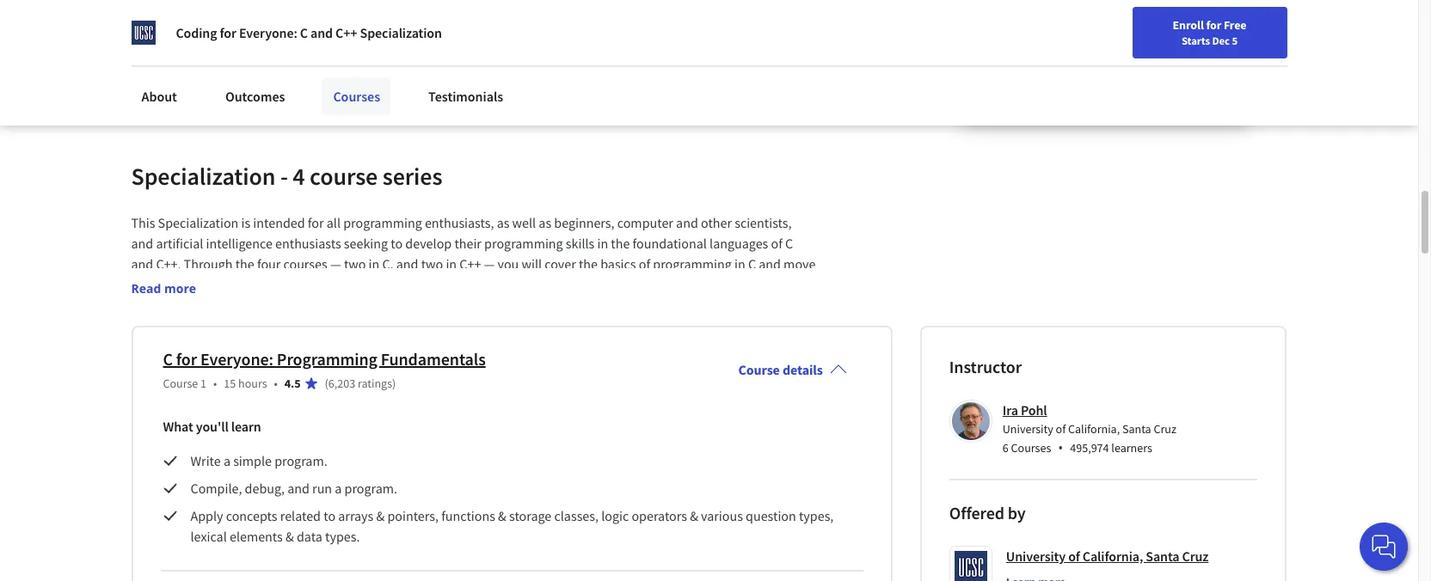 Task type: locate. For each thing, give the bounding box(es) containing it.
will
[[522, 255, 542, 273], [468, 276, 488, 293]]

2 horizontal spatial •
[[1059, 439, 1064, 458]]

&
[[376, 508, 385, 525], [498, 508, 507, 525], [690, 508, 699, 525], [286, 528, 294, 545]]

c for everyone: programming fundamentals
[[163, 348, 486, 370]]

specialization - 4 course series
[[131, 161, 443, 192]]

0 vertical spatial santa
[[1123, 422, 1152, 437]]

0 horizontal spatial will
[[468, 276, 488, 293]]

0 horizontal spatial •
[[213, 376, 217, 391]]

program. up "compile, debug, and run a program."
[[275, 453, 328, 470]]

1 horizontal spatial as
[[539, 214, 552, 231]]

you down cover
[[539, 276, 560, 293]]

your up media
[[286, 33, 312, 51]]

their
[[455, 235, 482, 252]]

university
[[1003, 422, 1054, 437], [1007, 548, 1066, 565]]

specialization
[[360, 24, 442, 41], [131, 161, 276, 192], [158, 214, 239, 231]]

course 1 • 15 hours •
[[163, 376, 278, 391]]

run
[[312, 480, 332, 497]]

0 vertical spatial a
[[693, 276, 700, 293]]

in up basics
[[598, 235, 608, 252]]

for for programming
[[176, 348, 197, 370]]

california, inside university of california, santa cruz link
[[1083, 548, 1144, 565]]

cruz
[[1154, 422, 1177, 437], [1183, 548, 1209, 565]]

to up level
[[149, 276, 161, 293]]

programming down well
[[485, 235, 563, 252]]

2 vertical spatial specialization
[[158, 214, 239, 231]]

2 horizontal spatial programming
[[653, 255, 732, 273]]

of inside ira pohl university of california, santa cruz 6 courses • 495,974 learners
[[1056, 422, 1066, 437]]

0 vertical spatial cruz
[[1154, 422, 1177, 437]]

debug,
[[245, 480, 285, 497]]

everyone: up media
[[239, 24, 298, 41]]

all
[[327, 214, 341, 231]]

basics
[[601, 255, 636, 273]]

— up prepare
[[484, 255, 495, 273]]

1 horizontal spatial skills
[[647, 276, 676, 293]]

0 horizontal spatial programming
[[343, 214, 422, 231]]

course left details
[[739, 361, 780, 379]]

specialization up performance
[[360, 24, 442, 41]]

for inside enroll for free starts dec 5
[[1207, 17, 1222, 33]]

linkedin
[[315, 33, 364, 51]]

0 horizontal spatial courses
[[333, 88, 380, 105]]

1 vertical spatial university
[[1007, 548, 1066, 565]]

enthusiasts
[[275, 235, 341, 252]]

chat with us image
[[1371, 533, 1398, 561]]

santa inside ira pohl university of california, santa cruz 6 courses • 495,974 learners
[[1123, 422, 1152, 437]]

more down c++.
[[164, 280, 196, 297]]

• left 495,974
[[1059, 439, 1064, 458]]

2 vertical spatial programming
[[653, 255, 732, 273]]

0 vertical spatial will
[[522, 255, 542, 273]]

0 vertical spatial programming
[[343, 214, 422, 231]]

a right write
[[224, 453, 231, 470]]

1 vertical spatial santa
[[1146, 548, 1180, 565]]

california, inside ira pohl university of california, santa cruz 6 courses • 495,974 learners
[[1069, 422, 1120, 437]]

this specialization is intended for all programming enthusiasts, as well as beginners, computer and other scientists, and artificial intelligence enthusiasts seeking to develop their programming skills in the foundational languages of c and c++. through the four courses — two in c, and two in c++ — you will cover the basics of programming in c and move on to the more advanced c++ semantics and syntax, which will prepare you to apply these skills to a number of higher- level problems using ai algorithms and monte carlo evaluation in complex games.
[[131, 214, 819, 314]]

specialization up is
[[131, 161, 276, 192]]

seeking
[[344, 235, 388, 252]]

and down this
[[131, 235, 153, 252]]

learn
[[231, 418, 261, 435]]

beginners,
[[554, 214, 615, 231]]

will up prepare
[[522, 255, 542, 273]]

santa
[[1123, 422, 1152, 437], [1146, 548, 1180, 565]]

resume,
[[411, 33, 457, 51]]

and up higher-
[[759, 255, 781, 273]]

operators
[[632, 508, 687, 525]]

add this credential to your linkedin profile, resume, or cv share it on social media and in your performance review
[[160, 33, 490, 71]]

1 vertical spatial skills
[[647, 276, 676, 293]]

cv
[[475, 33, 490, 51]]

0 vertical spatial you
[[498, 255, 519, 273]]

in left c,
[[369, 255, 380, 273]]

coding for everyone: c and c++ specialization
[[176, 24, 442, 41]]

testimonials
[[429, 88, 504, 105]]

program. up arrays
[[345, 480, 398, 497]]

1 horizontal spatial course
[[739, 361, 780, 379]]

course
[[739, 361, 780, 379], [163, 376, 198, 391]]

santa inside university of california, santa cruz link
[[1146, 548, 1180, 565]]

2 vertical spatial a
[[335, 480, 342, 497]]

2 vertical spatial c++
[[277, 276, 298, 293]]

c for everyone: programming fundamentals link
[[163, 348, 486, 370]]

will up evaluation
[[468, 276, 488, 293]]

courses
[[333, 88, 380, 105], [1012, 440, 1052, 456]]

about
[[142, 88, 177, 105]]

and down coding for everyone: c and c++ specialization
[[300, 54, 322, 71]]

skills
[[566, 235, 595, 252], [647, 276, 676, 293]]

and left run at the bottom left
[[288, 480, 310, 497]]

1 vertical spatial cruz
[[1183, 548, 1209, 565]]

two down 'develop'
[[421, 255, 443, 273]]

as right well
[[539, 214, 552, 231]]

1 horizontal spatial —
[[484, 255, 495, 273]]

media
[[261, 54, 297, 71]]

• inside ira pohl university of california, santa cruz 6 courses • 495,974 learners
[[1059, 439, 1064, 458]]

c++ left profile,
[[336, 24, 357, 41]]

courses inside ira pohl university of california, santa cruz 6 courses • 495,974 learners
[[1012, 440, 1052, 456]]

concepts
[[226, 508, 278, 525]]

1 vertical spatial program.
[[345, 480, 398, 497]]

2 horizontal spatial c++
[[460, 255, 481, 273]]

1 vertical spatial you
[[539, 276, 560, 293]]

0 vertical spatial your
[[286, 33, 312, 51]]

by
[[1008, 502, 1026, 524]]

1 vertical spatial programming
[[485, 235, 563, 252]]

ira pohl image
[[952, 403, 990, 440]]

compile,
[[191, 480, 242, 497]]

0 vertical spatial courses
[[333, 88, 380, 105]]

as left well
[[497, 214, 510, 231]]

c++ down 'their'
[[460, 255, 481, 273]]

c,
[[382, 255, 394, 273]]

two
[[344, 255, 366, 273], [421, 255, 443, 273]]

offered
[[950, 502, 1005, 524]]

for up course 1 • 15 hours •
[[176, 348, 197, 370]]

for for c
[[220, 24, 237, 41]]

everyone:
[[239, 24, 298, 41], [200, 348, 274, 370]]

to down cover
[[563, 276, 575, 293]]

0 vertical spatial skills
[[566, 235, 595, 252]]

dec
[[1213, 34, 1230, 47]]

c left the linkedin
[[300, 24, 308, 41]]

two down the seeking
[[344, 255, 366, 273]]

and
[[311, 24, 333, 41], [300, 54, 322, 71], [676, 214, 699, 231], [131, 235, 153, 252], [131, 255, 153, 273], [397, 255, 419, 273], [759, 255, 781, 273], [363, 276, 385, 293], [331, 297, 353, 314], [288, 480, 310, 497]]

1 vertical spatial everyone:
[[200, 348, 274, 370]]

cruz inside ira pohl university of california, santa cruz 6 courses • 495,974 learners
[[1154, 422, 1177, 437]]

arrays
[[338, 508, 374, 525]]

• right 1
[[213, 376, 217, 391]]

university of california, santa cruz image
[[131, 21, 155, 45]]

1 horizontal spatial courses
[[1012, 440, 1052, 456]]

various
[[701, 508, 743, 525]]

for up dec
[[1207, 17, 1222, 33]]

number
[[703, 276, 748, 293]]

courses right 6
[[1012, 440, 1052, 456]]

1 horizontal spatial on
[[207, 54, 222, 71]]

more inside button
[[164, 280, 196, 297]]

0 horizontal spatial skills
[[566, 235, 595, 252]]

to up types.
[[324, 508, 336, 525]]

to inside apply concepts related to arrays & pointers, functions & storage classes, logic operators & various question types, lexical elements & data types.
[[324, 508, 336, 525]]

0 horizontal spatial as
[[497, 214, 510, 231]]

0 horizontal spatial program.
[[275, 453, 328, 470]]

on up level
[[131, 276, 146, 293]]

in down the linkedin
[[325, 54, 336, 71]]

1 vertical spatial on
[[131, 276, 146, 293]]

• left 4.5
[[274, 376, 278, 391]]

for left all
[[308, 214, 324, 231]]

outcomes link
[[215, 77, 295, 115]]

1 horizontal spatial •
[[274, 376, 278, 391]]

on inside add this credential to your linkedin profile, resume, or cv share it on social media and in your performance review
[[207, 54, 222, 71]]

university down ira pohl link
[[1003, 422, 1054, 437]]

program.
[[275, 453, 328, 470], [345, 480, 398, 497]]

more
[[185, 276, 216, 293], [164, 280, 196, 297]]

you
[[498, 255, 519, 273], [539, 276, 560, 293]]

a left number
[[693, 276, 700, 293]]

everyone: up the 15
[[200, 348, 274, 370]]

share
[[160, 54, 194, 71]]

0 vertical spatial california,
[[1069, 422, 1120, 437]]

programming down foundational
[[653, 255, 732, 273]]

0 vertical spatial c++
[[336, 24, 357, 41]]

it
[[196, 54, 205, 71]]

0 horizontal spatial —
[[330, 255, 341, 273]]

in inside add this credential to your linkedin profile, resume, or cv share it on social media and in your performance review
[[325, 54, 336, 71]]

english
[[1089, 19, 1131, 37]]

course for course 1 • 15 hours •
[[163, 376, 198, 391]]

free
[[1224, 17, 1247, 33]]

2 horizontal spatial a
[[693, 276, 700, 293]]

of
[[771, 235, 783, 252], [639, 255, 651, 273], [751, 276, 763, 293], [1056, 422, 1066, 437], [1069, 548, 1081, 565]]

1 horizontal spatial a
[[335, 480, 342, 497]]

simple
[[233, 453, 272, 470]]

1 horizontal spatial programming
[[485, 235, 563, 252]]

c++ up algorithms
[[277, 276, 298, 293]]

0 vertical spatial everyone:
[[239, 24, 298, 41]]

for
[[1207, 17, 1222, 33], [220, 24, 237, 41], [308, 214, 324, 231], [176, 348, 197, 370]]

and up foundational
[[676, 214, 699, 231]]

1 horizontal spatial your
[[339, 54, 365, 71]]

cover
[[545, 255, 576, 273]]

to up media
[[271, 33, 283, 51]]

everyone: for programming
[[200, 348, 274, 370]]

1 horizontal spatial program.
[[345, 480, 398, 497]]

social
[[225, 54, 258, 71]]

for right coding
[[220, 24, 237, 41]]

your down the linkedin
[[339, 54, 365, 71]]

skills down 'beginners,'
[[566, 235, 595, 252]]

0 vertical spatial program.
[[275, 453, 328, 470]]

offered by
[[950, 502, 1026, 524]]

0 vertical spatial university
[[1003, 422, 1054, 437]]

course left 1
[[163, 376, 198, 391]]

university down by on the right of page
[[1007, 548, 1066, 565]]

show notifications image
[[1187, 22, 1207, 42]]

a right run at the bottom left
[[335, 480, 342, 497]]

elements
[[230, 528, 283, 545]]

credential
[[210, 33, 268, 51]]

the up apply
[[579, 255, 598, 273]]

1 vertical spatial california,
[[1083, 548, 1144, 565]]

series
[[383, 161, 443, 192]]

specialization up artificial
[[158, 214, 239, 231]]

classes,
[[555, 508, 599, 525]]

1 horizontal spatial two
[[421, 255, 443, 273]]

pohl
[[1021, 402, 1048, 419]]

None search field
[[245, 11, 658, 45]]

courses down add this credential to your linkedin profile, resume, or cv share it on social media and in your performance review
[[333, 88, 380, 105]]

intended
[[253, 214, 305, 231]]

specialization inside this specialization is intended for all programming enthusiasts, as well as beginners, computer and other scientists, and artificial intelligence enthusiasts seeking to develop their programming skills in the foundational languages of c and c++. through the four courses — two in c, and two in c++ — you will cover the basics of programming in c and move on to the more advanced c++ semantics and syntax, which will prepare you to apply these skills to a number of higher- level problems using ai algorithms and monte carlo evaluation in complex games.
[[158, 214, 239, 231]]

0 vertical spatial on
[[207, 54, 222, 71]]

skills right these on the left
[[647, 276, 676, 293]]

course inside dropdown button
[[739, 361, 780, 379]]

c down languages
[[749, 255, 756, 273]]

0 horizontal spatial course
[[163, 376, 198, 391]]

0 horizontal spatial you
[[498, 255, 519, 273]]

0 horizontal spatial c++
[[277, 276, 298, 293]]

0 vertical spatial specialization
[[360, 24, 442, 41]]

0 horizontal spatial a
[[224, 453, 231, 470]]

the up advanced
[[235, 255, 254, 273]]

types.
[[325, 528, 360, 545]]

0 horizontal spatial two
[[344, 255, 366, 273]]

0 horizontal spatial cruz
[[1154, 422, 1177, 437]]

and up monte
[[363, 276, 385, 293]]

on right it
[[207, 54, 222, 71]]

read more button
[[131, 280, 196, 298]]

to left number
[[678, 276, 690, 293]]

1 vertical spatial courses
[[1012, 440, 1052, 456]]

languages
[[710, 235, 769, 252]]

more down 'through' on the left top of page
[[185, 276, 216, 293]]

a
[[693, 276, 700, 293], [224, 453, 231, 470], [335, 480, 342, 497]]

ratings
[[358, 376, 392, 391]]

you up prepare
[[498, 255, 519, 273]]

— up semantics
[[330, 255, 341, 273]]

university of california, santa cruz
[[1007, 548, 1209, 565]]

0 horizontal spatial on
[[131, 276, 146, 293]]

1 vertical spatial your
[[339, 54, 365, 71]]

in down languages
[[735, 255, 746, 273]]

programming up the seeking
[[343, 214, 422, 231]]



Task type: vqa. For each thing, say whether or not it's contained in the screenshot.
Netflix
no



Task type: describe. For each thing, give the bounding box(es) containing it.
course for course details
[[739, 361, 780, 379]]

fundamentals
[[381, 348, 486, 370]]

c up move
[[786, 235, 794, 252]]

move
[[784, 255, 816, 273]]

2 two from the left
[[421, 255, 443, 273]]

and up read
[[131, 255, 153, 273]]

and down semantics
[[331, 297, 353, 314]]

games.
[[557, 297, 599, 314]]

1 vertical spatial specialization
[[131, 161, 276, 192]]

problems
[[161, 297, 216, 314]]

1 horizontal spatial c++
[[336, 24, 357, 41]]

on inside this specialization is intended for all programming enthusiasts, as well as beginners, computer and other scientists, and artificial intelligence enthusiasts seeking to develop their programming skills in the foundational languages of c and c++. through the four courses — two in c, and two in c++ — you will cover the basics of programming in c and move on to the more advanced c++ semantics and syntax, which will prepare you to apply these skills to a number of higher- level problems using ai algorithms and monte carlo evaluation in complex games.
[[131, 276, 146, 293]]

1 horizontal spatial you
[[539, 276, 560, 293]]

complex
[[506, 297, 555, 314]]

data
[[297, 528, 323, 545]]

related
[[280, 508, 321, 525]]

ira
[[1003, 402, 1019, 419]]

instructor
[[950, 356, 1022, 378]]

apply
[[578, 276, 610, 293]]

performance
[[367, 54, 442, 71]]

1 — from the left
[[330, 255, 341, 273]]

english button
[[1058, 0, 1162, 56]]

using
[[219, 297, 250, 314]]

write
[[191, 453, 221, 470]]

the down c++.
[[164, 276, 183, 293]]

5
[[1233, 34, 1238, 47]]

495,974
[[1071, 440, 1110, 456]]

foundational
[[633, 235, 707, 252]]

15
[[224, 376, 236, 391]]

for inside this specialization is intended for all programming enthusiasts, as well as beginners, computer and other scientists, and artificial intelligence enthusiasts seeking to develop their programming skills in the foundational languages of c and c++. through the four courses — two in c, and two in c++ — you will cover the basics of programming in c and move on to the more advanced c++ semantics and syntax, which will prepare you to apply these skills to a number of higher- level problems using ai algorithms and monte carlo evaluation in complex games.
[[308, 214, 324, 231]]

syntax,
[[387, 276, 428, 293]]

1 vertical spatial a
[[224, 453, 231, 470]]

-
[[280, 161, 288, 192]]

ira pohl university of california, santa cruz 6 courses • 495,974 learners
[[1003, 402, 1177, 458]]

2 — from the left
[[484, 255, 495, 273]]

ai
[[253, 297, 264, 314]]

coursera career certificate image
[[962, 0, 1249, 123]]

in down prepare
[[492, 297, 503, 314]]

courses
[[284, 255, 328, 273]]

starts
[[1182, 34, 1211, 47]]

other
[[701, 214, 732, 231]]

in up which
[[446, 255, 457, 273]]

4
[[293, 161, 305, 192]]

hours
[[238, 376, 267, 391]]

read
[[131, 280, 161, 297]]

what
[[163, 418, 193, 435]]

write a simple program.
[[191, 453, 328, 470]]

what you'll learn
[[163, 418, 261, 435]]

advanced
[[218, 276, 274, 293]]

outcomes
[[225, 88, 285, 105]]

scientists,
[[735, 214, 792, 231]]

c++.
[[156, 255, 181, 273]]

prepare
[[491, 276, 536, 293]]

2 as from the left
[[539, 214, 552, 231]]

courses link
[[323, 77, 391, 115]]

& left the data
[[286, 528, 294, 545]]

monte
[[356, 297, 393, 314]]

coding
[[176, 24, 217, 41]]

6
[[1003, 440, 1009, 456]]

more inside this specialization is intended for all programming enthusiasts, as well as beginners, computer and other scientists, and artificial intelligence enthusiasts seeking to develop their programming skills in the foundational languages of c and c++. through the four courses — two in c, and two in c++ — you will cover the basics of programming in c and move on to the more advanced c++ semantics and syntax, which will prepare you to apply these skills to a number of higher- level problems using ai algorithms and monte carlo evaluation in complex games.
[[185, 276, 216, 293]]

1 vertical spatial c++
[[460, 255, 481, 273]]

c down problems on the bottom of the page
[[163, 348, 173, 370]]

enroll
[[1173, 17, 1205, 33]]

develop
[[406, 235, 452, 252]]

university inside ira pohl university of california, santa cruz 6 courses • 495,974 learners
[[1003, 422, 1054, 437]]

)
[[392, 376, 396, 391]]

is
[[241, 214, 251, 231]]

6,203
[[329, 376, 355, 391]]

to up c,
[[391, 235, 403, 252]]

add
[[160, 33, 183, 51]]

profile,
[[367, 33, 408, 51]]

this
[[186, 33, 207, 51]]

to inside add this credential to your linkedin profile, resume, or cv share it on social media and in your performance review
[[271, 33, 283, 51]]

enthusiasts,
[[425, 214, 494, 231]]

or
[[460, 33, 472, 51]]

programming
[[277, 348, 378, 370]]

0 horizontal spatial your
[[286, 33, 312, 51]]

courses inside "link"
[[333, 88, 380, 105]]

course details
[[739, 361, 823, 379]]

carlo
[[395, 297, 426, 314]]

and left profile,
[[311, 24, 333, 41]]

and right c,
[[397, 255, 419, 273]]

& left storage
[[498, 508, 507, 525]]

this
[[131, 214, 155, 231]]

which
[[431, 276, 465, 293]]

for for starts
[[1207, 17, 1222, 33]]

1 as from the left
[[497, 214, 510, 231]]

enroll for free starts dec 5
[[1173, 17, 1247, 47]]

1
[[201, 376, 207, 391]]

(
[[325, 376, 329, 391]]

& left various
[[690, 508, 699, 525]]

the up basics
[[611, 235, 630, 252]]

about link
[[131, 77, 188, 115]]

four
[[257, 255, 281, 273]]

a inside this specialization is intended for all programming enthusiasts, as well as beginners, computer and other scientists, and artificial intelligence enthusiasts seeking to develop their programming skills in the foundational languages of c and c++. through the four courses — two in c, and two in c++ — you will cover the basics of programming in c and move on to the more advanced c++ semantics and syntax, which will prepare you to apply these skills to a number of higher- level problems using ai algorithms and monte carlo evaluation in complex games.
[[693, 276, 700, 293]]

question
[[746, 508, 797, 525]]

( 6,203 ratings )
[[325, 376, 396, 391]]

read more
[[131, 280, 196, 297]]

1 two from the left
[[344, 255, 366, 273]]

and inside add this credential to your linkedin profile, resume, or cv share it on social media and in your performance review
[[300, 54, 322, 71]]

ira pohl link
[[1003, 402, 1048, 419]]

& right arrays
[[376, 508, 385, 525]]

computer
[[618, 214, 674, 231]]

through
[[184, 255, 233, 273]]

details
[[783, 361, 823, 379]]

1 vertical spatial will
[[468, 276, 488, 293]]

everyone: for c
[[239, 24, 298, 41]]

intelligence
[[206, 235, 273, 252]]

review
[[444, 54, 482, 71]]

artificial
[[156, 235, 203, 252]]

1 horizontal spatial will
[[522, 255, 542, 273]]

higher-
[[765, 276, 806, 293]]

pointers,
[[388, 508, 439, 525]]

1 horizontal spatial cruz
[[1183, 548, 1209, 565]]



